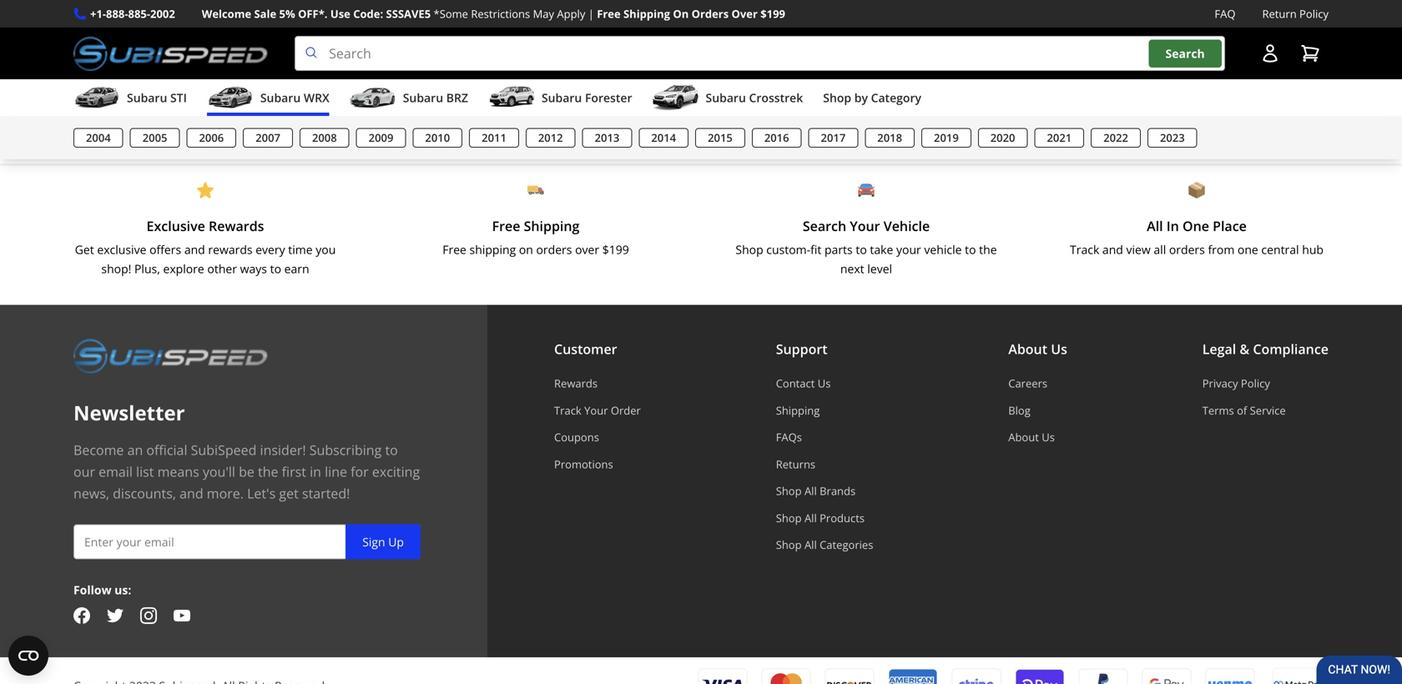 Task type: vqa. For each thing, say whether or not it's contained in the screenshot.


Task type: describe. For each thing, give the bounding box(es) containing it.
2017 button
[[809, 128, 859, 148]]

coupons link
[[554, 430, 641, 445]]

twitter logo image
[[107, 608, 124, 625]]

2018 button
[[865, 128, 915, 148]]

become an official subispeed insider! subscribing to our email list means you'll be the first in line for exciting news, discounts, and more. let's get started!
[[73, 441, 420, 503]]

search your vehicle shop custom-fit parts to take your vehicle to the next level
[[736, 217, 997, 277]]

a subaru wrx thumbnail image image
[[207, 85, 254, 110]]

forester
[[585, 90, 632, 106]]

instagram logo image
[[140, 608, 157, 625]]

+1-888-885-2002 link
[[90, 5, 175, 23]]

rewards link
[[554, 376, 641, 391]]

2 about us from the top
[[1009, 430, 1055, 445]]

2009
[[369, 130, 394, 145]]

insider!
[[260, 441, 306, 459]]

2 vertical spatial shipping
[[776, 403, 820, 418]]

vehicle
[[925, 242, 962, 258]]

2014 button
[[639, 128, 689, 148]]

blog
[[1009, 403, 1031, 418]]

track inside all in one place track and view all orders from one central hub
[[1070, 242, 1100, 258]]

the inside become an official subispeed insider! subscribing to our email list means you'll be the first in line for exciting news, discounts, and more. let's get started!
[[258, 463, 278, 481]]

terms of service
[[1203, 403, 1286, 418]]

earn
[[284, 261, 309, 277]]

sign
[[363, 534, 385, 550]]

contact
[[776, 376, 815, 391]]

to left take
[[856, 242, 867, 258]]

apply
[[557, 6, 586, 21]]

2010 button
[[413, 128, 463, 148]]

venmo image
[[1206, 668, 1256, 685]]

returns link
[[776, 457, 874, 472]]

sssave5
[[386, 6, 431, 21]]

shop by category
[[823, 90, 922, 106]]

shipping link
[[776, 403, 874, 418]]

885-
[[128, 6, 150, 21]]

2014
[[652, 130, 676, 145]]

a subaru sti thumbnail image image
[[73, 85, 120, 110]]

shop for shop all categories
[[776, 538, 802, 553]]

search for search
[[1166, 45, 1205, 61]]

shop all categories link
[[776, 538, 874, 553]]

2013
[[595, 130, 620, 145]]

2007
[[256, 130, 280, 145]]

faq link
[[1215, 5, 1236, 23]]

2008 button
[[300, 128, 350, 148]]

all inside all in one place track and view all orders from one central hub
[[1147, 217, 1164, 235]]

custom-
[[767, 242, 811, 258]]

return
[[1263, 6, 1297, 21]]

a subaru forester thumbnail image image
[[488, 85, 535, 110]]

subaru crosstrek
[[706, 90, 803, 106]]

1 subispeed logo image from the top
[[73, 36, 268, 71]]

free shipping free shipping on orders over $199
[[443, 217, 629, 258]]

shipping inside free shipping free shipping on orders over $199
[[524, 217, 580, 235]]

2019
[[934, 130, 959, 145]]

privacy policy link
[[1203, 376, 1329, 391]]

faqs
[[776, 430, 802, 445]]

line
[[325, 463, 347, 481]]

and for exclusive
[[184, 242, 205, 258]]

*some
[[434, 6, 468, 21]]

rewards image
[[197, 182, 214, 199]]

brz
[[446, 90, 468, 106]]

2011 button
[[469, 128, 519, 148]]

paypal image
[[1079, 668, 1129, 685]]

2 about from the top
[[1009, 430, 1039, 445]]

a collage of action shots of vehicles image
[[0, 0, 1403, 155]]

2022 button
[[1091, 128, 1141, 148]]

shop for shop all products
[[776, 511, 802, 526]]

1 horizontal spatial shipping
[[624, 6, 670, 21]]

stripe image
[[952, 669, 1002, 685]]

privacy policy
[[1203, 376, 1271, 391]]

to inside become an official subispeed insider! subscribing to our email list means you'll be the first in line for exciting news, discounts, and more. let's get started!
[[385, 441, 398, 459]]

1 about from the top
[[1009, 340, 1048, 358]]

2006
[[199, 130, 224, 145]]

policy for return policy
[[1300, 6, 1329, 21]]

other
[[207, 261, 237, 277]]

to inside exclusive rewards get exclusive offers and rewards every time you shop! plus, explore other ways to earn
[[270, 261, 281, 277]]

2023
[[1160, 130, 1185, 145]]

subaru wrx button
[[207, 83, 330, 116]]

email
[[99, 463, 133, 481]]

over
[[732, 6, 758, 21]]

1 horizontal spatial free
[[492, 217, 521, 235]]

you
[[316, 242, 336, 258]]

mastercard image
[[761, 669, 812, 685]]

1 about us from the top
[[1009, 340, 1068, 358]]

2023 button
[[1148, 128, 1198, 148]]

discover image
[[825, 669, 875, 685]]

Enter your email text field
[[73, 525, 421, 560]]

search for search your vehicle shop custom-fit parts to take your vehicle to the next level
[[803, 217, 847, 235]]

all for products
[[805, 511, 817, 526]]

search button
[[1149, 40, 1222, 68]]

fit
[[811, 242, 822, 258]]

2022
[[1104, 130, 1129, 145]]

2004 button
[[73, 128, 123, 148]]

shop all brands link
[[776, 484, 874, 499]]

subscribing
[[310, 441, 382, 459]]

hub
[[1303, 242, 1324, 258]]

2021
[[1047, 130, 1072, 145]]

2012
[[538, 130, 563, 145]]

subaru for subaru wrx
[[260, 90, 301, 106]]

2005 button
[[130, 128, 180, 148]]

policy for privacy policy
[[1241, 376, 1271, 391]]

promotions link
[[554, 457, 641, 472]]

0 vertical spatial us
[[1051, 340, 1068, 358]]

shop by category button
[[823, 83, 922, 116]]

2021 button
[[1035, 128, 1085, 148]]

subaru brz
[[403, 90, 468, 106]]

amex image
[[888, 669, 938, 685]]

on
[[673, 6, 689, 21]]

an
[[127, 441, 143, 459]]

categories
[[820, 538, 874, 553]]

shop for shop all brands
[[776, 484, 802, 499]]

0 vertical spatial free
[[597, 6, 621, 21]]

subaru brz button
[[350, 83, 468, 116]]

place
[[1213, 217, 1247, 235]]

your for search
[[850, 217, 880, 235]]

be
[[239, 463, 255, 481]]

exclusive
[[97, 242, 146, 258]]

1 horizontal spatial rewards
[[554, 376, 598, 391]]

exclusive rewards get exclusive offers and rewards every time you shop! plus, explore other ways to earn
[[75, 217, 336, 277]]

over
[[575, 242, 600, 258]]

a subaru brz thumbnail image image
[[350, 85, 396, 110]]

2015 button
[[696, 128, 745, 148]]

all in one image
[[1189, 182, 1206, 199]]

$199 inside free shipping free shipping on orders over $199
[[603, 242, 629, 258]]

customer
[[554, 340, 617, 358]]

2010
[[425, 130, 450, 145]]



Task type: locate. For each thing, give the bounding box(es) containing it.
to
[[856, 242, 867, 258], [965, 242, 976, 258], [270, 261, 281, 277], [385, 441, 398, 459]]

all for brands
[[805, 484, 817, 499]]

about us link
[[1009, 430, 1068, 445]]

subaru left sti
[[127, 90, 167, 106]]

contact us link
[[776, 376, 874, 391]]

let's
[[247, 485, 276, 503]]

us for about us link
[[1042, 430, 1055, 445]]

0 vertical spatial about
[[1009, 340, 1048, 358]]

2018
[[878, 130, 903, 145]]

0 horizontal spatial free
[[443, 242, 467, 258]]

shop left the by
[[823, 90, 852, 106]]

discounts,
[[113, 485, 176, 503]]

5 subaru from the left
[[706, 90, 746, 106]]

newsletter
[[73, 400, 185, 427]]

by
[[855, 90, 868, 106]]

all in one place track and view all orders from one central hub
[[1070, 217, 1324, 258]]

orders inside free shipping free shipping on orders over $199
[[536, 242, 572, 258]]

$199 right over in the top right of the page
[[761, 6, 786, 21]]

googlepay image
[[1142, 668, 1192, 685]]

2 subaru from the left
[[260, 90, 301, 106]]

return policy
[[1263, 6, 1329, 21]]

about us down blog link
[[1009, 430, 1055, 445]]

every
[[256, 242, 285, 258]]

to down the every
[[270, 261, 281, 277]]

all for categories
[[805, 538, 817, 553]]

search vehicle image
[[858, 182, 875, 199]]

orders
[[692, 6, 729, 21]]

open widget image
[[8, 636, 48, 676]]

shoppay image
[[1015, 668, 1065, 685]]

1 vertical spatial $199
[[603, 242, 629, 258]]

facebook logo image
[[73, 608, 90, 625]]

2 vertical spatial us
[[1042, 430, 1055, 445]]

0 vertical spatial your
[[850, 217, 880, 235]]

subispeed logo image up newsletter
[[73, 339, 268, 374]]

official
[[146, 441, 187, 459]]

follow us:
[[73, 582, 131, 598]]

orders inside all in one place track and view all orders from one central hub
[[1170, 242, 1205, 258]]

for
[[351, 463, 369, 481]]

policy up "terms of service" 'link'
[[1241, 376, 1271, 391]]

1 vertical spatial your
[[585, 403, 608, 418]]

$199 right 'over'
[[603, 242, 629, 258]]

1 vertical spatial about
[[1009, 430, 1039, 445]]

2019 button
[[922, 128, 972, 148]]

take
[[870, 242, 894, 258]]

the right vehicle
[[979, 242, 997, 258]]

your for track
[[585, 403, 608, 418]]

1 vertical spatial free
[[492, 217, 521, 235]]

0 vertical spatial search
[[1166, 45, 1205, 61]]

shop down shop all products
[[776, 538, 802, 553]]

to up 'exciting'
[[385, 441, 398, 459]]

your
[[897, 242, 922, 258]]

subaru for subaru forester
[[542, 90, 582, 106]]

rewards inside exclusive rewards get exclusive offers and rewards every time you shop! plus, explore other ways to earn
[[209, 217, 264, 235]]

started!
[[302, 485, 350, 503]]

your inside search your vehicle shop custom-fit parts to take your vehicle to the next level
[[850, 217, 880, 235]]

0 horizontal spatial policy
[[1241, 376, 1271, 391]]

orders
[[536, 242, 572, 258], [1170, 242, 1205, 258]]

vehicle
[[884, 217, 930, 235]]

1 vertical spatial policy
[[1241, 376, 1271, 391]]

in
[[1167, 217, 1180, 235]]

1 vertical spatial subispeed logo image
[[73, 339, 268, 374]]

main element
[[0, 79, 1403, 160]]

all down shop all products
[[805, 538, 817, 553]]

+1-888-885-2002
[[90, 6, 175, 21]]

subaru left brz
[[403, 90, 443, 106]]

free
[[597, 6, 621, 21], [492, 217, 521, 235], [443, 242, 467, 258]]

us down blog link
[[1042, 430, 1055, 445]]

your
[[850, 217, 880, 235], [585, 403, 608, 418]]

shipping
[[470, 242, 516, 258]]

0 horizontal spatial your
[[585, 403, 608, 418]]

shipping down contact
[[776, 403, 820, 418]]

0 vertical spatial the
[[979, 242, 997, 258]]

1 vertical spatial the
[[258, 463, 278, 481]]

shop inside shop by category dropdown button
[[823, 90, 852, 106]]

search inside button
[[1166, 45, 1205, 61]]

subaru up 2012
[[542, 90, 582, 106]]

1 horizontal spatial track
[[1070, 242, 1100, 258]]

subaru sti button
[[73, 83, 187, 116]]

3 subaru from the left
[[403, 90, 443, 106]]

and inside all in one place track and view all orders from one central hub
[[1103, 242, 1124, 258]]

1 orders from the left
[[536, 242, 572, 258]]

of
[[1237, 403, 1248, 418]]

crosstrek
[[749, 90, 803, 106]]

and up 'explore'
[[184, 242, 205, 258]]

1 vertical spatial about us
[[1009, 430, 1055, 445]]

0 vertical spatial subispeed logo image
[[73, 36, 268, 71]]

about down blog at the bottom of page
[[1009, 430, 1039, 445]]

track left the view
[[1070, 242, 1100, 258]]

2020
[[991, 130, 1016, 145]]

coupons
[[554, 430, 599, 445]]

1 horizontal spatial the
[[979, 242, 997, 258]]

compliance
[[1254, 340, 1329, 358]]

and inside become an official subispeed insider! subscribing to our email list means you'll be the first in line for exciting news, discounts, and more. let's get started!
[[180, 485, 203, 503]]

subaru left the wrx
[[260, 90, 301, 106]]

shop inside search your vehicle shop custom-fit parts to take your vehicle to the next level
[[736, 242, 764, 258]]

2008
[[312, 130, 337, 145]]

get
[[279, 485, 299, 503]]

terms
[[1203, 403, 1235, 418]]

list
[[136, 463, 154, 481]]

and for all
[[1103, 242, 1124, 258]]

0 horizontal spatial shipping
[[524, 217, 580, 235]]

free left shipping
[[443, 242, 467, 258]]

button image
[[1261, 44, 1281, 64]]

2012 button
[[526, 128, 576, 148]]

subaru wrx element
[[0, 116, 1403, 160]]

subaru for subaru crosstrek
[[706, 90, 746, 106]]

metapay image
[[1274, 682, 1324, 685]]

legal & compliance
[[1203, 340, 1329, 358]]

the
[[979, 242, 997, 258], [258, 463, 278, 481]]

search input field
[[295, 36, 1226, 71]]

visa image
[[698, 669, 748, 685]]

free up shipping
[[492, 217, 521, 235]]

shop down shop all brands
[[776, 511, 802, 526]]

first
[[282, 463, 306, 481]]

subaru wrx
[[260, 90, 330, 106]]

off*.
[[298, 6, 328, 21]]

0 horizontal spatial orders
[[536, 242, 572, 258]]

contact us
[[776, 376, 831, 391]]

subaru up 2015
[[706, 90, 746, 106]]

2004
[[86, 130, 111, 145]]

about us
[[1009, 340, 1068, 358], [1009, 430, 1055, 445]]

all
[[1147, 217, 1164, 235], [805, 484, 817, 499], [805, 511, 817, 526], [805, 538, 817, 553]]

2 vertical spatial free
[[443, 242, 467, 258]]

about up careers
[[1009, 340, 1048, 358]]

careers link
[[1009, 376, 1068, 391]]

to right vehicle
[[965, 242, 976, 258]]

brands
[[820, 484, 856, 499]]

one
[[1238, 242, 1259, 258]]

plus,
[[134, 261, 160, 277]]

2 orders from the left
[[1170, 242, 1205, 258]]

|
[[588, 6, 594, 21]]

us up careers link at the bottom of page
[[1051, 340, 1068, 358]]

a subaru crosstrek thumbnail image image
[[653, 85, 699, 110]]

all left brands on the right bottom of the page
[[805, 484, 817, 499]]

the right be
[[258, 463, 278, 481]]

rewards up track your order
[[554, 376, 598, 391]]

0 vertical spatial track
[[1070, 242, 1100, 258]]

2007 button
[[243, 128, 293, 148]]

2006 button
[[187, 128, 236, 148]]

offers
[[150, 242, 181, 258]]

888-
[[106, 6, 128, 21]]

shipping left on
[[624, 6, 670, 21]]

shop down returns
[[776, 484, 802, 499]]

the inside search your vehicle shop custom-fit parts to take your vehicle to the next level
[[979, 242, 997, 258]]

2 subispeed logo image from the top
[[73, 339, 268, 374]]

0 horizontal spatial search
[[803, 217, 847, 235]]

subispeed logo image down '2002'
[[73, 36, 268, 71]]

news,
[[73, 485, 109, 503]]

2 horizontal spatial free
[[597, 6, 621, 21]]

orders right "on"
[[536, 242, 572, 258]]

subaru inside 'dropdown button'
[[542, 90, 582, 106]]

1 horizontal spatial policy
[[1300, 6, 1329, 21]]

us:
[[115, 582, 131, 598]]

0 vertical spatial shipping
[[624, 6, 670, 21]]

shop left custom-
[[736, 242, 764, 258]]

ways
[[240, 261, 267, 277]]

1 vertical spatial us
[[818, 376, 831, 391]]

search inside search your vehicle shop custom-fit parts to take your vehicle to the next level
[[803, 217, 847, 235]]

all down shop all brands
[[805, 511, 817, 526]]

0 vertical spatial $199
[[761, 6, 786, 21]]

return policy link
[[1263, 5, 1329, 23]]

our
[[73, 463, 95, 481]]

and left the view
[[1103, 242, 1124, 258]]

and down the means
[[180, 485, 203, 503]]

1 horizontal spatial orders
[[1170, 242, 1205, 258]]

you'll
[[203, 463, 235, 481]]

shipping up "on"
[[524, 217, 580, 235]]

0 vertical spatial policy
[[1300, 6, 1329, 21]]

us for contact us link at the bottom right of the page
[[818, 376, 831, 391]]

track up coupons
[[554, 403, 582, 418]]

shop all brands
[[776, 484, 856, 499]]

view
[[1127, 242, 1151, 258]]

shop for shop by category
[[823, 90, 852, 106]]

exciting
[[372, 463, 420, 481]]

0 vertical spatial about us
[[1009, 340, 1068, 358]]

code:
[[353, 6, 383, 21]]

2 horizontal spatial shipping
[[776, 403, 820, 418]]

0 horizontal spatial $199
[[603, 242, 629, 258]]

1 subaru from the left
[[127, 90, 167, 106]]

subaru forester
[[542, 90, 632, 106]]

privacy
[[1203, 376, 1239, 391]]

1 vertical spatial rewards
[[554, 376, 598, 391]]

1 horizontal spatial your
[[850, 217, 880, 235]]

policy right return
[[1300, 6, 1329, 21]]

us up shipping link
[[818, 376, 831, 391]]

free right |
[[597, 6, 621, 21]]

1 horizontal spatial search
[[1166, 45, 1205, 61]]

subispeed logo image
[[73, 36, 268, 71], [73, 339, 268, 374]]

get
[[75, 242, 94, 258]]

and inside exclusive rewards get exclusive offers and rewards every time you shop! plus, explore other ways to earn
[[184, 242, 205, 258]]

0 horizontal spatial rewards
[[209, 217, 264, 235]]

your up coupons "link"
[[585, 403, 608, 418]]

all left in
[[1147, 217, 1164, 235]]

youtube logo image
[[174, 608, 190, 625]]

time
[[288, 242, 313, 258]]

shipping image
[[528, 182, 544, 199]]

4 subaru from the left
[[542, 90, 582, 106]]

0 vertical spatial rewards
[[209, 217, 264, 235]]

subaru for subaru sti
[[127, 90, 167, 106]]

central
[[1262, 242, 1300, 258]]

next
[[841, 261, 865, 277]]

subaru for subaru brz
[[403, 90, 443, 106]]

0 horizontal spatial the
[[258, 463, 278, 481]]

careers
[[1009, 376, 1048, 391]]

1 vertical spatial shipping
[[524, 217, 580, 235]]

1 vertical spatial search
[[803, 217, 847, 235]]

may
[[533, 6, 554, 21]]

shipping
[[624, 6, 670, 21], [524, 217, 580, 235], [776, 403, 820, 418]]

1 vertical spatial track
[[554, 403, 582, 418]]

orders down one
[[1170, 242, 1205, 258]]

track your order
[[554, 403, 641, 418]]

1 horizontal spatial $199
[[761, 6, 786, 21]]

subaru crosstrek button
[[653, 83, 803, 116]]

your up take
[[850, 217, 880, 235]]

0 horizontal spatial track
[[554, 403, 582, 418]]

rewards up rewards
[[209, 217, 264, 235]]

about us up careers link at the bottom of page
[[1009, 340, 1068, 358]]

parts
[[825, 242, 853, 258]]



